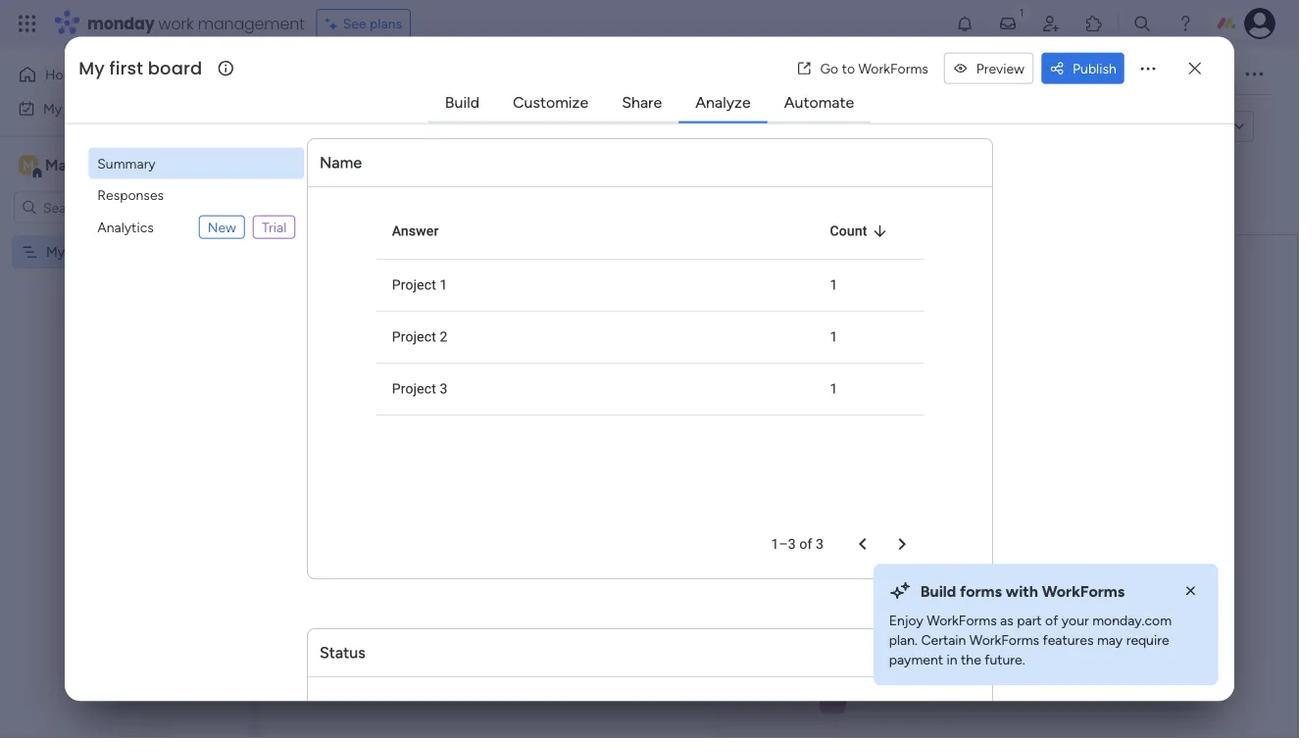 Task type: describe. For each thing, give the bounding box(es) containing it.
let's start by building your form
[[597, 397, 960, 430]]

invite / 1
[[1170, 66, 1222, 83]]

workspace image
[[19, 154, 38, 176]]

workspace selection element
[[19, 153, 164, 179]]

project 3 element
[[376, 363, 814, 415]]

of inside 'enjoy workforms as part of your monday.com plan. certain workforms features may require payment in the future.'
[[1046, 613, 1059, 630]]

workforms up future.
[[970, 632, 1040, 649]]

invite members image
[[1042, 14, 1061, 33]]

work for monday
[[158, 12, 194, 34]]

powered
[[394, 118, 455, 136]]

add view image
[[1041, 67, 1049, 82]]

go
[[820, 60, 839, 77]]

as
[[1001, 613, 1014, 630]]

my first board inside my first board list box
[[46, 244, 132, 260]]

share
[[622, 93, 662, 112]]

my work
[[43, 100, 95, 117]]

invite
[[1170, 66, 1204, 83]]

1 horizontal spatial form
[[905, 397, 960, 430]]

answer
[[392, 223, 438, 239]]

workforms inside button
[[859, 60, 929, 77]]

publish button
[[1042, 53, 1125, 84]]

plan.
[[889, 632, 918, 649]]

1 horizontal spatial 3
[[816, 536, 824, 552]]

work for my
[[65, 100, 95, 117]]

project for project 2 element
[[392, 329, 436, 345]]

build link
[[429, 85, 495, 120]]

board inside list box
[[96, 244, 132, 260]]

invite / 1 button
[[1134, 59, 1231, 90]]

count button
[[830, 219, 893, 243]]

my first board list box
[[0, 231, 250, 534]]

automate link
[[769, 85, 870, 120]]

automate
[[784, 93, 855, 112]]

project for project 3 element
[[392, 381, 436, 397]]

edit
[[305, 119, 330, 135]]

share link
[[606, 85, 678, 120]]

workforms logo image
[[484, 111, 595, 143]]

enjoy
[[889, 613, 924, 630]]

m
[[23, 157, 34, 174]]

customize
[[513, 93, 589, 112]]

john smith image
[[1245, 8, 1276, 39]]

answer button
[[392, 219, 464, 243]]

in
[[947, 652, 958, 669]]

new
[[208, 219, 236, 236]]

with
[[1006, 582, 1039, 601]]

build for build forms with workforms
[[921, 582, 957, 601]]

analytics
[[97, 219, 154, 236]]

start
[[652, 397, 705, 430]]

preview
[[977, 60, 1025, 77]]

analyze link
[[680, 85, 767, 120]]

menu menu
[[89, 148, 304, 244]]

home
[[45, 66, 83, 83]]

copy form link
[[1128, 118, 1217, 135]]

project inside tooltip
[[385, 217, 420, 230]]

summary
[[97, 155, 156, 172]]

project for project 1 element
[[392, 277, 436, 293]]

enjoy workforms as part of your monday.com plan. certain workforms features may require payment in the future.
[[889, 613, 1172, 669]]

analyze
[[696, 93, 751, 112]]

1 inside tooltip
[[423, 217, 429, 230]]

apps image
[[1085, 14, 1104, 33]]

see plans
[[343, 15, 402, 32]]

count
[[830, 223, 867, 239]]

my first board inside my first board 'field'
[[79, 56, 202, 81]]

/
[[1208, 66, 1213, 83]]

monday
[[87, 12, 155, 34]]

1–3 of 3
[[771, 536, 824, 552]]

may
[[1097, 632, 1123, 649]]

project 1 tooltip
[[376, 209, 438, 249]]

powered by
[[394, 118, 476, 136]]

link
[[1197, 118, 1217, 135]]

copy
[[1128, 118, 1161, 135]]

0 vertical spatial 3
[[439, 381, 447, 397]]

see plans button
[[317, 9, 411, 38]]

main
[[45, 156, 80, 175]]



Task type: vqa. For each thing, say whether or not it's contained in the screenshot.
Search 'icon'
no



Task type: locate. For each thing, give the bounding box(es) containing it.
go to workforms
[[820, 60, 929, 77]]

monday work management
[[87, 12, 305, 34]]

plans
[[370, 15, 402, 32]]

my down home
[[43, 100, 62, 117]]

project
[[385, 217, 420, 230], [392, 277, 436, 293], [392, 329, 436, 345], [392, 381, 436, 397]]

to
[[842, 60, 855, 77]]

My first board field
[[74, 56, 215, 81]]

0 vertical spatial your
[[847, 397, 898, 430]]

first inside list box
[[68, 244, 93, 260]]

0 horizontal spatial your
[[847, 397, 898, 430]]

build
[[445, 93, 480, 112], [921, 582, 957, 601]]

form for edit
[[333, 119, 362, 135]]

first inside 'field'
[[109, 56, 143, 81]]

0 horizontal spatial of
[[799, 536, 812, 552]]

edit form
[[305, 119, 362, 135]]

build forms with workforms
[[921, 582, 1125, 601]]

0 vertical spatial my
[[79, 56, 105, 81]]

project 1 down powered
[[385, 217, 429, 230]]

my
[[79, 56, 105, 81], [43, 100, 62, 117], [46, 244, 65, 260]]

1 horizontal spatial first
[[109, 56, 143, 81]]

board down analytics
[[96, 244, 132, 260]]

1 vertical spatial my
[[43, 100, 62, 117]]

my inside my first board list box
[[46, 244, 65, 260]]

0 vertical spatial by
[[459, 118, 476, 136]]

1 vertical spatial project 1
[[392, 277, 447, 293]]

more actions image
[[1138, 59, 1158, 78]]

see
[[343, 15, 366, 32]]

by right powered
[[459, 118, 476, 136]]

workspace
[[83, 156, 161, 175]]

status
[[319, 644, 365, 662]]

project 2 element
[[376, 311, 814, 363]]

project 1 element
[[376, 259, 814, 311]]

tab list
[[428, 84, 871, 123]]

form inside button
[[1164, 118, 1193, 135]]

build for build
[[445, 93, 480, 112]]

by right start
[[712, 397, 741, 430]]

require
[[1127, 632, 1170, 649]]

features
[[1043, 632, 1094, 649]]

first
[[109, 56, 143, 81], [68, 244, 93, 260]]

your
[[847, 397, 898, 430], [1062, 613, 1089, 630]]

build inside build forms with workforms alert
[[921, 582, 957, 601]]

your up features
[[1062, 613, 1089, 630]]

1 vertical spatial of
[[1046, 613, 1059, 630]]

3 right 1–3 at the right bottom
[[816, 536, 824, 552]]

notifications image
[[955, 14, 975, 33]]

board down monday work management
[[148, 56, 202, 81]]

project 1 up 'project 2'
[[392, 277, 447, 293]]

0 horizontal spatial by
[[459, 118, 476, 136]]

1
[[1216, 66, 1222, 83], [423, 217, 429, 230], [439, 277, 447, 293], [830, 277, 838, 293], [830, 329, 838, 345], [830, 381, 838, 397]]

0 vertical spatial build
[[445, 93, 480, 112]]

1 vertical spatial board
[[96, 244, 132, 260]]

your right building
[[847, 397, 898, 430]]

0 vertical spatial of
[[799, 536, 812, 552]]

work
[[158, 12, 194, 34], [65, 100, 95, 117]]

form button
[[888, 59, 950, 90]]

0 vertical spatial my first board
[[79, 56, 202, 81]]

name
[[319, 153, 362, 172]]

build inside build link
[[445, 93, 480, 112]]

payment
[[889, 652, 944, 669]]

project 1 inside tooltip
[[385, 217, 429, 230]]

0 vertical spatial work
[[158, 12, 194, 34]]

1 horizontal spatial your
[[1062, 613, 1089, 630]]

monday.com
[[1093, 613, 1172, 630]]

project 3
[[392, 381, 447, 397]]

first down search in workspace field
[[68, 244, 93, 260]]

home button
[[12, 59, 211, 90]]

my inside my first board 'field'
[[79, 56, 105, 81]]

Search in workspace field
[[41, 196, 164, 219]]

first up my work "button"
[[109, 56, 143, 81]]

responses
[[97, 187, 164, 203]]

more
[[959, 66, 991, 83]]

work inside "button"
[[65, 100, 95, 117]]

help image
[[1176, 14, 1196, 33]]

1 vertical spatial your
[[1062, 613, 1089, 630]]

form for copy
[[1164, 118, 1193, 135]]

my first board down analytics
[[46, 244, 132, 260]]

3
[[439, 381, 447, 397], [816, 536, 824, 552]]

1 horizontal spatial of
[[1046, 613, 1059, 630]]

1 image
[[1013, 1, 1031, 23]]

1 vertical spatial build
[[921, 582, 957, 601]]

1–3
[[771, 536, 796, 552]]

by
[[459, 118, 476, 136], [712, 397, 741, 430]]

2 vertical spatial my
[[46, 244, 65, 260]]

1 inside button
[[1216, 66, 1222, 83]]

3 down the 2
[[439, 381, 447, 397]]

menu item containing analytics
[[89, 211, 304, 244]]

the
[[961, 652, 982, 669]]

1 vertical spatial first
[[68, 244, 93, 260]]

1 vertical spatial by
[[712, 397, 741, 430]]

calendar button
[[804, 59, 888, 90]]

workforms
[[859, 60, 929, 77], [1042, 582, 1125, 601], [927, 613, 997, 630], [970, 632, 1040, 649]]

build up powered by
[[445, 93, 480, 112]]

building
[[747, 397, 841, 430]]

board
[[148, 56, 202, 81], [96, 244, 132, 260]]

workforms up features
[[1042, 582, 1125, 601]]

2
[[439, 329, 447, 345]]

of
[[799, 536, 812, 552], [1046, 613, 1059, 630]]

customize link
[[497, 85, 604, 120]]

my work button
[[12, 93, 211, 124]]

workforms up certain
[[927, 613, 997, 630]]

preview button
[[944, 53, 1034, 84]]

0 vertical spatial first
[[109, 56, 143, 81]]

0 vertical spatial project 1
[[385, 217, 429, 230]]

0 horizontal spatial 3
[[439, 381, 447, 397]]

search everything image
[[1133, 14, 1152, 33]]

board inside 'field'
[[148, 56, 202, 81]]

1 horizontal spatial board
[[148, 56, 202, 81]]

form inside 'button'
[[333, 119, 362, 135]]

certain
[[921, 632, 966, 649]]

trial
[[262, 219, 287, 236]]

main workspace
[[45, 156, 161, 175]]

your inside 'enjoy workforms as part of your monday.com plan. certain workforms features may require payment in the future.'
[[1062, 613, 1089, 630]]

1 vertical spatial work
[[65, 100, 95, 117]]

my up my work "button"
[[79, 56, 105, 81]]

build left forms
[[921, 582, 957, 601]]

copy form link button
[[1091, 111, 1225, 142]]

forms
[[960, 582, 1002, 601]]

go to workforms button
[[789, 53, 936, 84]]

of right 1–3 at the right bottom
[[799, 536, 812, 552]]

tab list containing build
[[428, 84, 871, 123]]

more button
[[950, 59, 1028, 90]]

close image
[[1182, 582, 1201, 602]]

project 1
[[385, 217, 429, 230], [392, 277, 447, 293]]

management
[[198, 12, 305, 34]]

workforms right to
[[859, 60, 929, 77]]

my down search in workspace field
[[46, 244, 65, 260]]

my inside my work "button"
[[43, 100, 62, 117]]

future.
[[985, 652, 1026, 669]]

my first board down monday
[[79, 56, 202, 81]]

calendar
[[819, 66, 874, 83]]

0 horizontal spatial work
[[65, 100, 95, 117]]

work down home
[[65, 100, 95, 117]]

work up my first board 'field'
[[158, 12, 194, 34]]

let's
[[597, 397, 646, 430]]

publish
[[1073, 60, 1117, 77]]

0 vertical spatial board
[[148, 56, 202, 81]]

form
[[1164, 118, 1193, 135], [333, 119, 362, 135], [905, 397, 960, 430]]

part
[[1017, 613, 1042, 630]]

option
[[0, 234, 250, 238]]

0 horizontal spatial form
[[333, 119, 362, 135]]

select product image
[[18, 14, 37, 33]]

1 horizontal spatial by
[[712, 397, 741, 430]]

edit form button
[[297, 111, 370, 143]]

0 horizontal spatial board
[[96, 244, 132, 260]]

2 horizontal spatial form
[[1164, 118, 1193, 135]]

menu item
[[89, 211, 304, 244]]

of right the part
[[1046, 613, 1059, 630]]

form
[[903, 66, 935, 83]]

1 vertical spatial my first board
[[46, 244, 132, 260]]

1 horizontal spatial build
[[921, 582, 957, 601]]

1 horizontal spatial work
[[158, 12, 194, 34]]

0 horizontal spatial first
[[68, 244, 93, 260]]

0 horizontal spatial build
[[445, 93, 480, 112]]

build forms with workforms alert
[[874, 564, 1219, 686]]

project 2
[[392, 329, 447, 345]]

inbox image
[[998, 14, 1018, 33]]

1 vertical spatial 3
[[816, 536, 824, 552]]

my first board
[[79, 56, 202, 81], [46, 244, 132, 260]]



